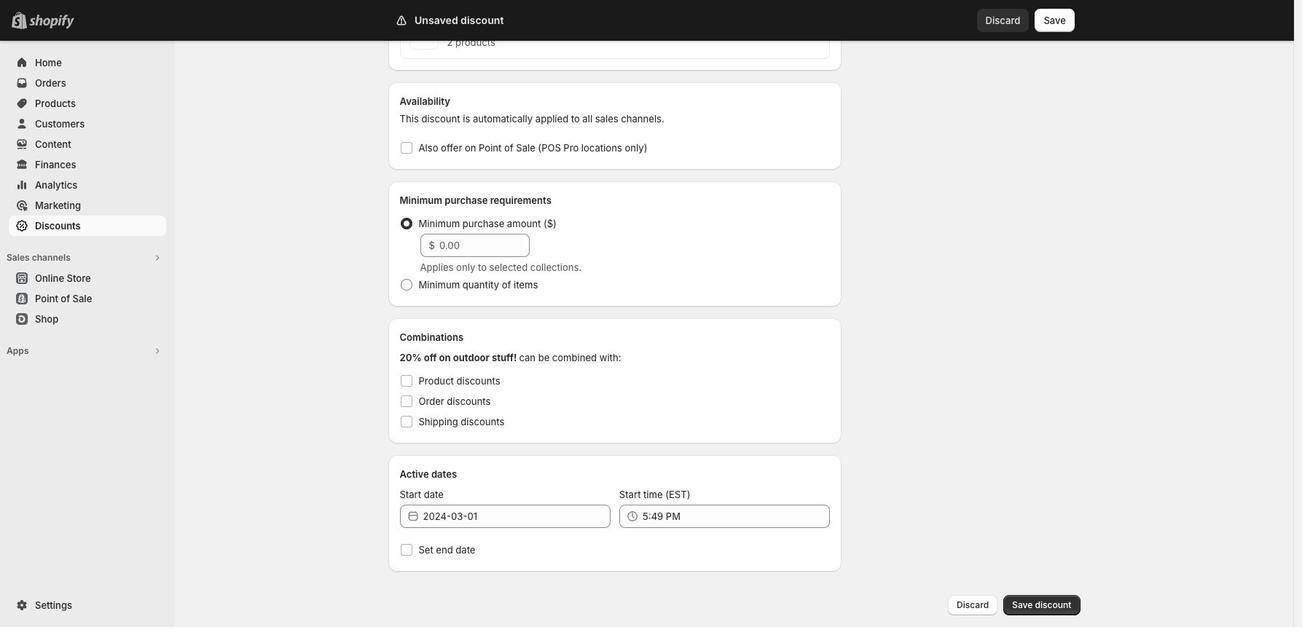 Task type: locate. For each thing, give the bounding box(es) containing it.
YYYY-MM-DD text field
[[423, 505, 611, 528]]

shopify image
[[29, 15, 74, 29]]



Task type: describe. For each thing, give the bounding box(es) containing it.
0.00 text field
[[439, 234, 530, 257]]

Enter time text field
[[643, 505, 830, 528]]



Task type: vqa. For each thing, say whether or not it's contained in the screenshot.
YYYY-MM-DD text box
yes



